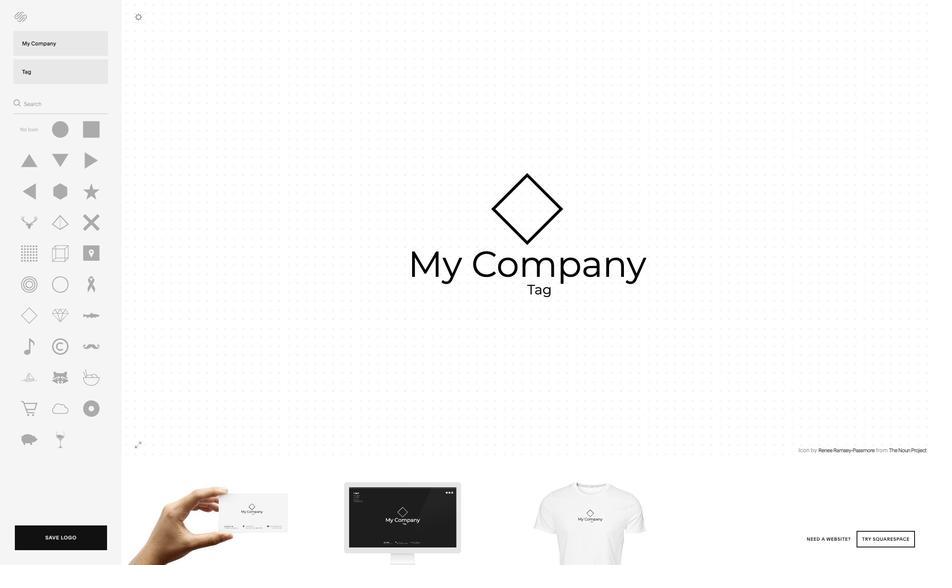 Task type: describe. For each thing, give the bounding box(es) containing it.
0 horizontal spatial icon
[[28, 126, 38, 133]]

logo
[[61, 535, 77, 542]]

by
[[811, 447, 818, 454]]

save logo button
[[15, 526, 107, 553]]

Tagline text field
[[14, 59, 108, 84]]

search link
[[14, 97, 42, 109]]

project
[[912, 447, 927, 454]]

the
[[890, 447, 898, 454]]

passmore
[[853, 447, 875, 454]]

ramsey-
[[834, 447, 853, 454]]

need
[[807, 537, 821, 543]]

no
[[20, 126, 27, 133]]

start over image
[[12, 9, 30, 25]]

renee
[[819, 447, 833, 454]]

the noun project link
[[890, 447, 927, 454]]



Task type: locate. For each thing, give the bounding box(es) containing it.
search
[[24, 101, 42, 108]]

try squarespace link
[[857, 532, 916, 548]]

need a website?
[[807, 537, 853, 543]]

0 vertical spatial icon
[[28, 126, 38, 133]]

website?
[[827, 537, 851, 543]]

icon
[[28, 126, 38, 133], [799, 447, 810, 454]]

save
[[45, 535, 59, 542]]

1 horizontal spatial icon
[[799, 447, 810, 454]]

squarespace
[[873, 537, 910, 543]]

renee ramsey-passmore link
[[819, 447, 875, 454]]

icon by renee ramsey-passmore from the noun project
[[799, 447, 927, 454]]

noun
[[899, 447, 911, 454]]

icon right no on the top
[[28, 126, 38, 133]]

try
[[863, 537, 872, 543]]

icon left the by
[[799, 447, 810, 454]]

1 vertical spatial icon
[[799, 447, 810, 454]]

Name text field
[[14, 31, 108, 56]]

a
[[822, 537, 826, 543]]

from
[[876, 447, 888, 454]]

save logo
[[45, 535, 77, 542]]

try squarespace
[[863, 537, 910, 543]]

no icon
[[20, 126, 38, 133]]



Task type: vqa. For each thing, say whether or not it's contained in the screenshot.
SAVE LOGO "button"
yes



